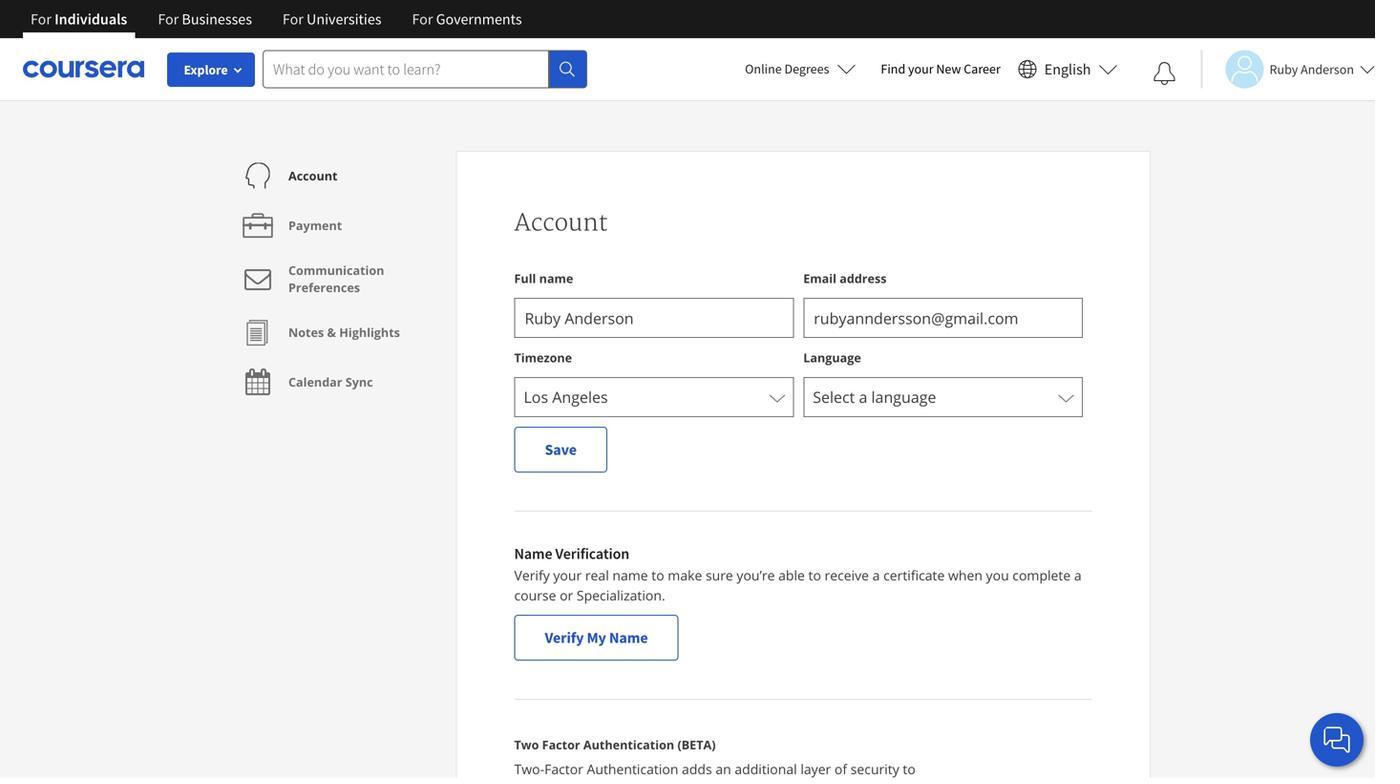 Task type: vqa. For each thing, say whether or not it's contained in the screenshot.
Account settings ELEMENT
yes



Task type: locate. For each thing, give the bounding box(es) containing it.
for businesses
[[158, 10, 252, 29]]

4 for from the left
[[412, 10, 433, 29]]

1 horizontal spatial name
[[609, 629, 648, 648]]

2 a from the left
[[1074, 566, 1082, 585]]

name up the specialization.
[[613, 566, 648, 585]]

verify left my
[[545, 629, 584, 648]]

to right "able"
[[809, 566, 821, 585]]

1 horizontal spatial a
[[1074, 566, 1082, 585]]

a right receive
[[873, 566, 880, 585]]

name right "full"
[[539, 270, 573, 287]]

save button
[[514, 427, 607, 473]]

my
[[587, 629, 606, 648]]

0 horizontal spatial to
[[652, 566, 665, 585]]

account settings element
[[224, 151, 456, 407]]

(beta)
[[678, 737, 716, 753]]

payment
[[288, 217, 342, 234]]

able
[[779, 566, 805, 585]]

ruby anderson
[[1270, 61, 1354, 78]]

for left individuals
[[31, 10, 51, 29]]

authentication
[[584, 737, 675, 753]]

name
[[539, 270, 573, 287], [613, 566, 648, 585]]

0 vertical spatial account
[[288, 168, 338, 184]]

ruby
[[1270, 61, 1298, 78]]

find your new career
[[881, 60, 1001, 77]]

for governments
[[412, 10, 522, 29]]

1 horizontal spatial to
[[809, 566, 821, 585]]

verify up course
[[514, 566, 550, 585]]

for for businesses
[[158, 10, 179, 29]]

a
[[873, 566, 880, 585], [1074, 566, 1082, 585]]

0 vertical spatial verify
[[514, 566, 550, 585]]

name right my
[[609, 629, 648, 648]]

1 horizontal spatial name
[[613, 566, 648, 585]]

for left universities
[[283, 10, 304, 29]]

find your new career link
[[872, 57, 1010, 81]]

name inside name verification verify your real name to make sure you're able to receive a certificate when you complete a course or specialization.
[[514, 544, 553, 564]]

your
[[908, 60, 934, 77], [553, 566, 582, 585]]

account up full name
[[514, 209, 608, 238]]

universities
[[307, 10, 382, 29]]

0 vertical spatial name
[[539, 270, 573, 287]]

1 vertical spatial your
[[553, 566, 582, 585]]

notes
[[288, 324, 324, 341]]

for left businesses
[[158, 10, 179, 29]]

online degrees button
[[730, 48, 872, 90]]

sync
[[346, 374, 373, 390]]

calendar
[[288, 374, 342, 390]]

0 vertical spatial your
[[908, 60, 934, 77]]

complete
[[1013, 566, 1071, 585]]

3 for from the left
[[283, 10, 304, 29]]

to left make
[[652, 566, 665, 585]]

0 vertical spatial name
[[514, 544, 553, 564]]

2 to from the left
[[809, 566, 821, 585]]

1 vertical spatial account
[[514, 209, 608, 238]]

for up what do you want to learn? text box
[[412, 10, 433, 29]]

you
[[986, 566, 1009, 585]]

receive
[[825, 566, 869, 585]]

2 for from the left
[[158, 10, 179, 29]]

verify
[[514, 566, 550, 585], [545, 629, 584, 648]]

your right find
[[908, 60, 934, 77]]

1 vertical spatial name
[[613, 566, 648, 585]]

make
[[668, 566, 702, 585]]

a right complete
[[1074, 566, 1082, 585]]

online degrees
[[745, 60, 830, 77]]

full name
[[514, 270, 573, 287]]

0 horizontal spatial your
[[553, 566, 582, 585]]

sure
[[706, 566, 733, 585]]

1 vertical spatial verify
[[545, 629, 584, 648]]

for for individuals
[[31, 10, 51, 29]]

None search field
[[263, 50, 587, 88]]

specialization.
[[577, 587, 665, 605]]

account link
[[239, 151, 338, 201]]

1 for from the left
[[31, 10, 51, 29]]

individuals
[[55, 10, 127, 29]]

coursera image
[[23, 54, 144, 84]]

name up course
[[514, 544, 553, 564]]

english button
[[1010, 38, 1126, 100]]

to
[[652, 566, 665, 585], [809, 566, 821, 585]]

explore button
[[167, 53, 255, 87]]

email address
[[804, 270, 887, 287]]

for for governments
[[412, 10, 433, 29]]

real
[[585, 566, 609, 585]]

What do you want to learn? text field
[[263, 50, 549, 88]]

your up the or
[[553, 566, 582, 585]]

1 horizontal spatial your
[[908, 60, 934, 77]]

for
[[31, 10, 51, 29], [158, 10, 179, 29], [283, 10, 304, 29], [412, 10, 433, 29]]

0 horizontal spatial name
[[514, 544, 553, 564]]

account up payment
[[288, 168, 338, 184]]

name
[[514, 544, 553, 564], [609, 629, 648, 648]]

degrees
[[785, 60, 830, 77]]

account
[[288, 168, 338, 184], [514, 209, 608, 238]]

1 to from the left
[[652, 566, 665, 585]]

0 horizontal spatial a
[[873, 566, 880, 585]]



Task type: describe. For each thing, give the bounding box(es) containing it.
show notifications image
[[1153, 62, 1176, 85]]

verification
[[556, 544, 630, 564]]

highlights
[[339, 324, 400, 341]]

full
[[514, 270, 536, 287]]

address
[[840, 270, 887, 287]]

career
[[964, 60, 1001, 77]]

communication
[[288, 262, 384, 278]]

course
[[514, 587, 556, 605]]

0 horizontal spatial name
[[539, 270, 573, 287]]

0 horizontal spatial account
[[288, 168, 338, 184]]

name inside name verification verify your real name to make sure you're able to receive a certificate when you complete a course or specialization.
[[613, 566, 648, 585]]

factor
[[542, 737, 580, 753]]

two factor authentication (beta)
[[514, 737, 716, 753]]

banner navigation
[[15, 0, 537, 38]]

1 vertical spatial name
[[609, 629, 648, 648]]

notes & highlights
[[288, 324, 400, 341]]

you're
[[737, 566, 775, 585]]

Email address text field
[[804, 298, 1083, 338]]

&
[[327, 324, 336, 341]]

preferences
[[288, 279, 360, 296]]

calendar sync link
[[239, 357, 373, 407]]

your inside find your new career link
[[908, 60, 934, 77]]

timezone
[[514, 350, 572, 366]]

chat with us image
[[1322, 725, 1353, 756]]

anderson
[[1301, 61, 1354, 78]]

for individuals
[[31, 10, 127, 29]]

two
[[514, 737, 539, 753]]

or
[[560, 587, 573, 605]]

english
[[1045, 60, 1091, 79]]

for for universities
[[283, 10, 304, 29]]

save
[[545, 440, 577, 459]]

ruby anderson button
[[1201, 50, 1376, 88]]

communication preferences link
[[239, 250, 442, 308]]

online
[[745, 60, 782, 77]]

certificate
[[884, 566, 945, 585]]

Full name text field
[[514, 298, 794, 338]]

for universities
[[283, 10, 382, 29]]

notes & highlights link
[[239, 308, 400, 357]]

new
[[936, 60, 961, 77]]

businesses
[[182, 10, 252, 29]]

your inside name verification verify your real name to make sure you're able to receive a certificate when you complete a course or specialization.
[[553, 566, 582, 585]]

when
[[949, 566, 983, 585]]

1 a from the left
[[873, 566, 880, 585]]

email
[[804, 270, 837, 287]]

calendar sync
[[288, 374, 373, 390]]

name verification verify your real name to make sure you're able to receive a certificate when you complete a course or specialization.
[[514, 544, 1082, 605]]

1 horizontal spatial account
[[514, 209, 608, 238]]

governments
[[436, 10, 522, 29]]

find
[[881, 60, 906, 77]]

verify inside name verification verify your real name to make sure you're able to receive a certificate when you complete a course or specialization.
[[514, 566, 550, 585]]

explore
[[184, 61, 228, 78]]

communication preferences
[[288, 262, 384, 296]]

payment link
[[239, 201, 342, 250]]

verify my name
[[545, 629, 648, 648]]

language
[[804, 350, 861, 366]]

verify inside verify my name link
[[545, 629, 584, 648]]

verify my name link
[[514, 615, 679, 661]]



